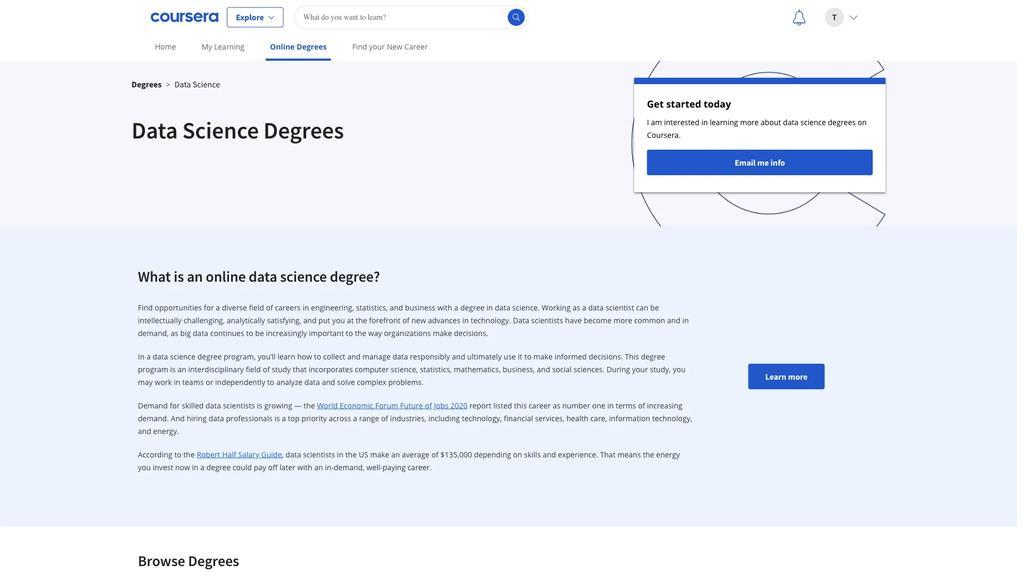 Task type: describe. For each thing, give the bounding box(es) containing it.
2020
[[451, 400, 468, 410]]

according
[[138, 449, 172, 459]]

decisions. inside "find opportunities for a diverse field of careers in engineering, statistics, and business with a degree in data science. working as a data scientist can be intellectually challenging, analytically satisfying, and put you at the forefront of new advances in technology. data scientists have become more common and in demand, as big data continues to be increasingly important to the way organizations make decisions."
[[454, 328, 488, 338]]

0 horizontal spatial as
[[171, 328, 178, 338]]

in-
[[325, 462, 334, 472]]

in
[[138, 351, 145, 361]]

as inside report listed this career as number one in terms of increasing demand. and hiring data professionals is a top priority across a range of industries, including technology, financial services, health care, information technology, and energy.
[[553, 400, 560, 410]]

demand, inside , data scientists in the us make an average of $135,000 depending on skills and experience. that means the energy you invest now in a degree could pay off later with an in-demand, well-paying career.
[[334, 462, 365, 472]]

0 horizontal spatial for
[[170, 400, 180, 410]]

depending
[[474, 449, 511, 459]]

care,
[[590, 413, 607, 423]]

online degrees
[[270, 42, 327, 52]]

in left us
[[337, 449, 343, 459]]

and inside report listed this career as number one in terms of increasing demand. and hiring data professionals is a top priority across a range of industries, including technology, financial services, health care, information technology, and energy.
[[138, 426, 151, 436]]

listed
[[493, 400, 512, 410]]

data up become
[[588, 302, 604, 312]]

report
[[470, 400, 491, 410]]

information
[[609, 413, 650, 423]]

across
[[329, 413, 351, 423]]

increasing
[[647, 400, 683, 410]]

home link
[[151, 35, 180, 59]]

social
[[552, 364, 572, 374]]

learning
[[710, 117, 738, 127]]

more inside i am interested in learning more about data science degrees on coursera.
[[740, 117, 759, 127]]

degrees > data science
[[132, 79, 220, 89]]

am
[[651, 117, 662, 127]]

professionals
[[226, 413, 273, 423]]

the up now
[[183, 449, 195, 459]]

email
[[735, 157, 756, 168]]

scientists inside , data scientists in the us make an average of $135,000 depending on skills and experience. that means the energy you invest now in a degree could pay off later with an in-demand, well-paying career.
[[303, 449, 335, 459]]

intellectually
[[138, 315, 182, 325]]

find opportunities for a diverse field of careers in engineering, statistics, and business with a degree in data science. working as a data scientist can be intellectually challenging, analytically satisfying, and put you at the forefront of new advances in technology. data scientists have become more common and in demand, as big data continues to be increasingly important to the way organizations make decisions.
[[138, 302, 689, 338]]

number
[[562, 400, 590, 410]]

is inside the in a data science degree program, you'll learn how to collect and manage data responsibly and ultimately use it to make informed decisions. this degree program is an interdisciplinary field of study that incorporates computer science, statistics, mathematics, business, and social sciences. during your study, you may work in teams or independently to analyze data and solve complex problems.
[[170, 364, 176, 374]]

you inside , data scientists in the us make an average of $135,000 depending on skills and experience. that means the energy you invest now in a degree could pay off later with an in-demand, well-paying career.
[[138, 462, 151, 472]]

that
[[600, 449, 616, 459]]

my learning
[[202, 42, 244, 52]]

according to the robert half salary guide
[[138, 449, 282, 459]]

of right terms
[[638, 400, 645, 410]]

online
[[270, 42, 295, 52]]

in right now
[[192, 462, 198, 472]]

data up program
[[153, 351, 168, 361]]

make inside the in a data science degree program, you'll learn how to collect and manage data responsibly and ultimately use it to make informed decisions. this degree program is an interdisciplinary field of study that incorporates computer science, statistics, mathematics, business, and social sciences. during your study, you may work in teams or independently to analyze data and solve complex problems.
[[533, 351, 553, 361]]

become
[[584, 315, 612, 325]]

of inside , data scientists in the us make an average of $135,000 depending on skills and experience. that means the energy you invest now in a degree could pay off later with an in-demand, well-paying career.
[[431, 449, 438, 459]]

now
[[175, 462, 190, 472]]

decisions. inside the in a data science degree program, you'll learn how to collect and manage data responsibly and ultimately use it to make informed decisions. this degree program is an interdisciplinary field of study that incorporates computer science, statistics, mathematics, business, and social sciences. during your study, you may work in teams or independently to analyze data and solve complex problems.
[[589, 351, 623, 361]]

robert
[[197, 449, 220, 459]]

data inside report listed this career as number one in terms of increasing demand. and hiring data professionals is a top priority across a range of industries, including technology, financial services, health care, information technology, and energy.
[[209, 413, 224, 423]]

in a data science degree program, you'll learn how to collect and manage data responsibly and ultimately use it to make informed decisions. this degree program is an interdisciplinary field of study that incorporates computer science, statistics, mathematics, business, and social sciences. during your study, you may work in teams or independently to analyze data and solve complex problems.
[[138, 351, 686, 387]]

and up mathematics, at left
[[452, 351, 465, 361]]

learn more
[[765, 371, 808, 382]]

and left social
[[537, 364, 550, 374]]

study
[[272, 364, 291, 374]]

email me info
[[735, 157, 785, 168]]

technology.
[[471, 315, 511, 325]]

data science link
[[175, 79, 220, 89]]

of inside the in a data science degree program, you'll learn how to collect and manage data responsibly and ultimately use it to make informed decisions. this degree program is an interdisciplinary field of study that incorporates computer science, statistics, mathematics, business, and social sciences. during your study, you may work in teams or independently to analyze data and solve complex problems.
[[263, 364, 270, 374]]

2 horizontal spatial as
[[573, 302, 580, 312]]

1 vertical spatial science
[[280, 267, 327, 286]]

what is an online data science degree?
[[138, 267, 380, 286]]

>
[[166, 79, 170, 89]]

my learning link
[[197, 35, 249, 59]]

world
[[317, 400, 338, 410]]

health
[[567, 413, 589, 423]]

1 technology, from the left
[[462, 413, 502, 423]]

get started today status
[[634, 78, 886, 192]]

guide
[[261, 449, 282, 459]]

more inside "find opportunities for a diverse field of careers in engineering, statistics, and business with a degree in data science. working as a data scientist can be intellectually challenging, analytically satisfying, and put you at the forefront of new advances in technology. data scientists have become more common and in demand, as big data continues to be increasingly important to the way organizations make decisions."
[[614, 315, 632, 325]]

study,
[[650, 364, 671, 374]]

and
[[171, 413, 185, 423]]

computer
[[355, 364, 389, 374]]

in inside report listed this career as number one in terms of increasing demand. and hiring data professionals is a top priority across a range of industries, including technology, financial services, health care, information technology, and energy.
[[607, 400, 614, 410]]

the right at
[[356, 315, 367, 325]]

to down analytically
[[246, 328, 253, 338]]

get started today
[[647, 97, 731, 111]]

us
[[359, 449, 368, 459]]

well-
[[367, 462, 383, 472]]

email me info button
[[647, 150, 873, 175]]

started
[[666, 97, 701, 111]]

demand for skilled data scientists is growing — the world economic forum future of jobs 2020
[[138, 400, 468, 410]]

top
[[288, 413, 300, 423]]

business,
[[503, 364, 535, 374]]

way
[[368, 328, 382, 338]]

a up become
[[582, 302, 586, 312]]

science inside i am interested in learning more about data science degrees on coursera.
[[801, 117, 826, 127]]

in up technology.
[[487, 302, 493, 312]]

science.
[[512, 302, 540, 312]]

what
[[138, 267, 171, 286]]

learn
[[278, 351, 295, 361]]

, data scientists in the us make an average of $135,000 depending on skills and experience. that means the energy you invest now in a degree could pay off later with an in-demand, well-paying career.
[[138, 449, 680, 472]]

is right what
[[174, 267, 184, 286]]

in right common
[[682, 315, 689, 325]]

and up forefront
[[390, 302, 403, 312]]

complex
[[357, 377, 386, 387]]

challenging,
[[184, 315, 225, 325]]

with inside , data scientists in the us make an average of $135,000 depending on skills and experience. that means the energy you invest now in a degree could pay off later with an in-demand, well-paying career.
[[297, 462, 312, 472]]

a left top in the left bottom of the page
[[282, 413, 286, 423]]

today
[[704, 97, 731, 111]]

this
[[625, 351, 639, 361]]

data right online
[[249, 267, 277, 286]]

science,
[[391, 364, 418, 374]]

how
[[297, 351, 312, 361]]

find for find your new career
[[352, 42, 367, 52]]

to down study
[[267, 377, 274, 387]]

to right how
[[314, 351, 321, 361]]

of left new
[[403, 315, 410, 325]]

browse degrees
[[138, 551, 239, 570]]

your inside the in a data science degree program, you'll learn how to collect and manage data responsibly and ultimately use it to make informed decisions. this degree program is an interdisciplinary field of study that incorporates computer science, statistics, mathematics, business, and social sciences. during your study, you may work in teams or independently to analyze data and solve complex problems.
[[632, 364, 648, 374]]

half
[[222, 449, 236, 459]]

experience.
[[558, 449, 598, 459]]

informed
[[555, 351, 587, 361]]

0 vertical spatial science
[[193, 79, 220, 89]]

find your new career
[[352, 42, 428, 52]]

What do you want to learn? text field
[[294, 6, 529, 29]]

manage
[[363, 351, 391, 361]]

t
[[832, 12, 837, 23]]

a inside , data scientists in the us make an average of $135,000 depending on skills and experience. that means the energy you invest now in a degree could pay off later with an in-demand, well-paying career.
[[200, 462, 205, 472]]

t button
[[816, 0, 866, 34]]

continues
[[210, 328, 244, 338]]

a inside the in a data science degree program, you'll learn how to collect and manage data responsibly and ultimately use it to make informed decisions. this degree program is an interdisciplinary field of study that incorporates computer science, statistics, mathematics, business, and social sciences. during your study, you may work in teams or independently to analyze data and solve complex problems.
[[147, 351, 151, 361]]

0 vertical spatial be
[[650, 302, 659, 312]]

degree up interdisciplinary
[[197, 351, 222, 361]]

for inside "find opportunities for a diverse field of careers in engineering, statistics, and business with a degree in data science. working as a data scientist can be intellectually challenging, analytically satisfying, and put you at the forefront of new advances in technology. data scientists have become more common and in demand, as big data continues to be increasingly important to the way organizations make decisions."
[[204, 302, 214, 312]]

0 vertical spatial data
[[175, 79, 191, 89]]

careers
[[275, 302, 301, 312]]

degree inside , data scientists in the us make an average of $135,000 depending on skills and experience. that means the energy you invest now in a degree could pay off later with an in-demand, well-paying career.
[[207, 462, 231, 472]]

interdisciplinary
[[188, 364, 244, 374]]

to right it
[[524, 351, 532, 361]]

energy.
[[153, 426, 179, 436]]

me
[[757, 157, 769, 168]]

sciences.
[[574, 364, 605, 374]]

advances
[[428, 315, 460, 325]]

working
[[542, 302, 571, 312]]

world economic forum future of jobs 2020 link
[[317, 400, 468, 410]]

you inside "find opportunities for a diverse field of careers in engineering, statistics, and business with a degree in data science. working as a data scientist can be intellectually challenging, analytically satisfying, and put you at the forefront of new advances in technology. data scientists have become more common and in demand, as big data continues to be increasingly important to the way organizations make decisions."
[[332, 315, 345, 325]]



Task type: locate. For each thing, give the bounding box(es) containing it.
1 vertical spatial for
[[170, 400, 180, 410]]

a down economic
[[353, 413, 357, 423]]

on inside i am interested in learning more about data science degrees on coursera.
[[858, 117, 867, 127]]

degree?
[[330, 267, 380, 286]]

1 vertical spatial statistics,
[[420, 364, 452, 374]]

0 horizontal spatial decisions.
[[454, 328, 488, 338]]

make inside "find opportunities for a diverse field of careers in engineering, statistics, and business with a degree in data science. working as a data scientist can be intellectually challenging, analytically satisfying, and put you at the forefront of new advances in technology. data scientists have become more common and in demand, as big data continues to be increasingly important to the way organizations make decisions."
[[433, 328, 452, 338]]

for up 'challenging,'
[[204, 302, 214, 312]]

economic
[[340, 400, 373, 410]]

field up independently
[[246, 364, 261, 374]]

science down my
[[193, 79, 220, 89]]

as left big
[[171, 328, 178, 338]]

an left online
[[187, 267, 203, 286]]

of down forum
[[381, 413, 388, 423]]

science
[[193, 79, 220, 89], [182, 115, 259, 145]]

career
[[529, 400, 551, 410]]

the left us
[[345, 449, 357, 459]]

is up work
[[170, 364, 176, 374]]

data inside "find opportunities for a diverse field of careers in engineering, statistics, and business with a degree in data science. working as a data scientist can be intellectually challenging, analytically satisfying, and put you at the forefront of new advances in technology. data scientists have become more common and in demand, as big data continues to be increasingly important to the way organizations make decisions."
[[513, 315, 529, 325]]

science down data science link
[[182, 115, 259, 145]]

independently
[[215, 377, 265, 387]]

an left in-
[[314, 462, 323, 472]]

this
[[514, 400, 527, 410]]

including
[[428, 413, 460, 423]]

make up social
[[533, 351, 553, 361]]

to up now
[[174, 449, 181, 459]]

degree up technology.
[[460, 302, 485, 312]]

skilled
[[182, 400, 204, 410]]

None search field
[[294, 6, 529, 29]]

the left way
[[355, 328, 366, 338]]

decisions. up during
[[589, 351, 623, 361]]

1 vertical spatial find
[[138, 302, 153, 312]]

degree down according to the robert half salary guide
[[207, 462, 231, 472]]

and left put
[[303, 315, 317, 325]]

make down advances
[[433, 328, 452, 338]]

0 horizontal spatial you
[[138, 462, 151, 472]]

0 horizontal spatial with
[[297, 462, 312, 472]]

analyze
[[276, 377, 303, 387]]

the
[[356, 315, 367, 325], [355, 328, 366, 338], [304, 400, 315, 410], [183, 449, 195, 459], [345, 449, 357, 459], [643, 449, 654, 459]]

in right advances
[[462, 315, 469, 325]]

science inside the in a data science degree program, you'll learn how to collect and manage data responsibly and ultimately use it to make informed decisions. this degree program is an interdisciplinary field of study that incorporates computer science, statistics, mathematics, business, and social sciences. during your study, you may work in teams or independently to analyze data and solve complex problems.
[[170, 351, 196, 361]]

average
[[402, 449, 430, 459]]

more left about
[[740, 117, 759, 127]]

and down 'incorporates'
[[322, 377, 335, 387]]

a up advances
[[454, 302, 458, 312]]

be
[[650, 302, 659, 312], [255, 328, 264, 338]]

2 horizontal spatial scientists
[[531, 315, 563, 325]]

data science degrees
[[132, 115, 344, 145]]

problems.
[[388, 377, 424, 387]]

get
[[647, 97, 664, 111]]

0 vertical spatial with
[[437, 302, 452, 312]]

coursera.
[[647, 130, 681, 140]]

make up well-
[[370, 449, 389, 459]]

1 horizontal spatial decisions.
[[589, 351, 623, 361]]

as up services,
[[553, 400, 560, 410]]

technology, down report
[[462, 413, 502, 423]]

science down big
[[170, 351, 196, 361]]

1 vertical spatial decisions.
[[589, 351, 623, 361]]

services,
[[535, 413, 565, 423]]

work
[[155, 377, 172, 387]]

scientists inside "find opportunities for a diverse field of careers in engineering, statistics, and business with a degree in data science. working as a data scientist can be intellectually challenging, analytically satisfying, and put you at the forefront of new advances in technology. data scientists have become more common and in demand, as big data continues to be increasingly important to the way organizations make decisions."
[[531, 315, 563, 325]]

your left new
[[369, 42, 385, 52]]

statistics, down responsibly
[[420, 364, 452, 374]]

demand, down us
[[334, 462, 365, 472]]

is up professionals
[[257, 400, 262, 410]]

during
[[607, 364, 630, 374]]

and right common
[[667, 315, 680, 325]]

is down growing
[[274, 413, 280, 423]]

in right work
[[174, 377, 180, 387]]

1 horizontal spatial your
[[632, 364, 648, 374]]

technology, down 'increasing'
[[652, 413, 692, 423]]

2 vertical spatial as
[[553, 400, 560, 410]]

invest
[[153, 462, 173, 472]]

demand, inside "find opportunities for a diverse field of careers in engineering, statistics, and business with a degree in data science. working as a data scientist can be intellectually challenging, analytically satisfying, and put you at the forefront of new advances in technology. data scientists have become more common and in demand, as big data continues to be increasingly important to the way organizations make decisions."
[[138, 328, 169, 338]]

1 horizontal spatial for
[[204, 302, 214, 312]]

your down this
[[632, 364, 648, 374]]

and down demand.
[[138, 426, 151, 436]]

demand
[[138, 400, 168, 410]]

0 horizontal spatial scientists
[[223, 400, 255, 410]]

0 vertical spatial make
[[433, 328, 452, 338]]

info
[[771, 157, 785, 168]]

organizations
[[384, 328, 431, 338]]

1 vertical spatial as
[[171, 328, 178, 338]]

terms
[[616, 400, 636, 410]]

data down degrees link
[[132, 115, 178, 145]]

an up the teams
[[178, 364, 186, 374]]

—
[[294, 400, 302, 410]]

1 horizontal spatial find
[[352, 42, 367, 52]]

0 horizontal spatial make
[[370, 449, 389, 459]]

more down scientist
[[614, 315, 632, 325]]

on inside , data scientists in the us make an average of $135,000 depending on skills and experience. that means the energy you invest now in a degree could pay off later with an in-demand, well-paying career.
[[513, 449, 522, 459]]

with up advances
[[437, 302, 452, 312]]

on
[[858, 117, 867, 127], [513, 449, 522, 459]]

could
[[233, 462, 252, 472]]

scientists up professionals
[[223, 400, 255, 410]]

1 vertical spatial make
[[533, 351, 553, 361]]

your inside find your new career link
[[369, 42, 385, 52]]

0 vertical spatial on
[[858, 117, 867, 127]]

a
[[216, 302, 220, 312], [454, 302, 458, 312], [582, 302, 586, 312], [147, 351, 151, 361], [282, 413, 286, 423], [353, 413, 357, 423], [200, 462, 205, 472]]

demand.
[[138, 413, 169, 423]]

1 horizontal spatial as
[[553, 400, 560, 410]]

forum
[[375, 400, 398, 410]]

important
[[309, 328, 344, 338]]

learn more link
[[748, 364, 825, 389]]

the right means
[[643, 449, 654, 459]]

of left jobs
[[425, 400, 432, 410]]

1 horizontal spatial technology,
[[652, 413, 692, 423]]

2 horizontal spatial make
[[533, 351, 553, 361]]

degree up study,
[[641, 351, 665, 361]]

data down "science."
[[513, 315, 529, 325]]

1 vertical spatial your
[[632, 364, 648, 374]]

0 horizontal spatial more
[[614, 315, 632, 325]]

forefront
[[369, 315, 401, 325]]

can
[[636, 302, 648, 312]]

you'll
[[258, 351, 276, 361]]

1 vertical spatial science
[[182, 115, 259, 145]]

1 vertical spatial demand,
[[334, 462, 365, 472]]

explore button
[[227, 7, 284, 27]]

increasingly
[[266, 328, 307, 338]]

1 vertical spatial more
[[614, 315, 632, 325]]

1 vertical spatial you
[[673, 364, 686, 374]]

0 vertical spatial for
[[204, 302, 214, 312]]

collect
[[323, 351, 345, 361]]

1 vertical spatial scientists
[[223, 400, 255, 410]]

field up analytically
[[249, 302, 264, 312]]

0 vertical spatial demand,
[[138, 328, 169, 338]]

browse
[[138, 551, 185, 570]]

growing
[[264, 400, 292, 410]]

mathematics,
[[454, 364, 501, 374]]

analytically
[[227, 315, 265, 325]]

2 horizontal spatial more
[[788, 371, 808, 382]]

learning
[[214, 42, 244, 52]]

2 vertical spatial scientists
[[303, 449, 335, 459]]

science up careers
[[280, 267, 327, 286]]

data up technology.
[[495, 302, 510, 312]]

0 vertical spatial you
[[332, 315, 345, 325]]

1 horizontal spatial you
[[332, 315, 345, 325]]

and right "collect"
[[347, 351, 361, 361]]

2 vertical spatial data
[[513, 315, 529, 325]]

1 horizontal spatial make
[[433, 328, 452, 338]]

data right skilled at the left of page
[[206, 400, 221, 410]]

data inside i am interested in learning more about data science degrees on coursera.
[[783, 117, 799, 127]]

degrees
[[828, 117, 856, 127]]

learn
[[765, 371, 787, 382]]

1 horizontal spatial scientists
[[303, 449, 335, 459]]

0 horizontal spatial demand,
[[138, 328, 169, 338]]

1 vertical spatial with
[[297, 462, 312, 472]]

0 vertical spatial statistics,
[[356, 302, 388, 312]]

a left diverse
[[216, 302, 220, 312]]

1 horizontal spatial more
[[740, 117, 759, 127]]

have
[[565, 315, 582, 325]]

0 horizontal spatial your
[[369, 42, 385, 52]]

0 vertical spatial more
[[740, 117, 759, 127]]

data down 'challenging,'
[[193, 328, 208, 338]]

be down analytically
[[255, 328, 264, 338]]

or
[[206, 377, 213, 387]]

priority
[[302, 413, 327, 423]]

1 vertical spatial data
[[132, 115, 178, 145]]

degrees link
[[132, 79, 162, 89]]

2 technology, from the left
[[652, 413, 692, 423]]

1 horizontal spatial statistics,
[[420, 364, 452, 374]]

0 vertical spatial scientists
[[531, 315, 563, 325]]

my
[[202, 42, 212, 52]]

data
[[783, 117, 799, 127], [249, 267, 277, 286], [495, 302, 510, 312], [588, 302, 604, 312], [193, 328, 208, 338], [153, 351, 168, 361], [393, 351, 408, 361], [304, 377, 320, 387], [206, 400, 221, 410], [209, 413, 224, 423], [286, 449, 301, 459]]

1 horizontal spatial with
[[437, 302, 452, 312]]

for up and
[[170, 400, 180, 410]]

1 vertical spatial field
[[246, 364, 261, 374]]

in right the one
[[607, 400, 614, 410]]

you right study,
[[673, 364, 686, 374]]

0 horizontal spatial technology,
[[462, 413, 502, 423]]

2 vertical spatial you
[[138, 462, 151, 472]]

science
[[801, 117, 826, 127], [280, 267, 327, 286], [170, 351, 196, 361]]

0 horizontal spatial find
[[138, 302, 153, 312]]

in right careers
[[303, 302, 309, 312]]

business
[[405, 302, 435, 312]]

0 horizontal spatial on
[[513, 449, 522, 459]]

put
[[319, 315, 330, 325]]

with right later
[[297, 462, 312, 472]]

find
[[352, 42, 367, 52], [138, 302, 153, 312]]

the right the —
[[304, 400, 315, 410]]

be right can
[[650, 302, 659, 312]]

find for find opportunities for a diverse field of careers in engineering, statistics, and business with a degree in data science. working as a data scientist can be intellectually challenging, analytically satisfying, and put you at the forefront of new advances in technology. data scientists have become more common and in demand, as big data continues to be increasingly important to the way organizations make decisions.
[[138, 302, 153, 312]]

statistics, inside "find opportunities for a diverse field of careers in engineering, statistics, and business with a degree in data science. working as a data scientist can be intellectually challenging, analytically satisfying, and put you at the forefront of new advances in technology. data scientists have become more common and in demand, as big data continues to be increasingly important to the way organizations make decisions."
[[356, 302, 388, 312]]

is
[[174, 267, 184, 286], [170, 364, 176, 374], [257, 400, 262, 410], [274, 413, 280, 423]]

as up have
[[573, 302, 580, 312]]

0 horizontal spatial statistics,
[[356, 302, 388, 312]]

0 vertical spatial as
[[573, 302, 580, 312]]

about
[[761, 117, 781, 127]]

scientists up in-
[[303, 449, 335, 459]]

scientists down working
[[531, 315, 563, 325]]

1 horizontal spatial demand,
[[334, 462, 365, 472]]

may
[[138, 377, 153, 387]]

demand, down intellectually
[[138, 328, 169, 338]]

in inside i am interested in learning more about data science degrees on coursera.
[[701, 117, 708, 127]]

0 vertical spatial field
[[249, 302, 264, 312]]

a right in
[[147, 351, 151, 361]]

science left degrees
[[801, 117, 826, 127]]

0 vertical spatial science
[[801, 117, 826, 127]]

0 horizontal spatial science
[[170, 351, 196, 361]]

interested
[[664, 117, 700, 127]]

data up science,
[[393, 351, 408, 361]]

for
[[204, 302, 214, 312], [170, 400, 180, 410]]

data inside , data scientists in the us make an average of $135,000 depending on skills and experience. that means the energy you invest now in a degree could pay off later with an in-demand, well-paying career.
[[286, 449, 301, 459]]

salary
[[238, 449, 259, 459]]

make inside , data scientists in the us make an average of $135,000 depending on skills and experience. that means the energy you invest now in a degree could pay off later with an in-demand, well-paying career.
[[370, 449, 389, 459]]

find inside "find opportunities for a diverse field of careers in engineering, statistics, and business with a degree in data science. working as a data scientist can be intellectually challenging, analytically satisfying, and put you at the forefront of new advances in technology. data scientists have become more common and in demand, as big data continues to be increasingly important to the way organizations make decisions."
[[138, 302, 153, 312]]

to down at
[[346, 328, 353, 338]]

field inside "find opportunities for a diverse field of careers in engineering, statistics, and business with a degree in data science. working as a data scientist can be intellectually challenging, analytically satisfying, and put you at the forefront of new advances in technology. data scientists have become more common and in demand, as big data continues to be increasingly important to the way organizations make decisions."
[[249, 302, 264, 312]]

field inside the in a data science degree program, you'll learn how to collect and manage data responsibly and ultimately use it to make informed decisions. this degree program is an interdisciplinary field of study that incorporates computer science, statistics, mathematics, business, and social sciences. during your study, you may work in teams or independently to analyze data and solve complex problems.
[[246, 364, 261, 374]]

more
[[740, 117, 759, 127], [614, 315, 632, 325], [788, 371, 808, 382]]

0 horizontal spatial be
[[255, 328, 264, 338]]

and right skills
[[543, 449, 556, 459]]

teams
[[182, 377, 204, 387]]

online
[[206, 267, 246, 286]]

decisions. down technology.
[[454, 328, 488, 338]]

2 vertical spatial make
[[370, 449, 389, 459]]

1 horizontal spatial science
[[280, 267, 327, 286]]

ultimately
[[467, 351, 502, 361]]

home
[[155, 42, 176, 52]]

industries,
[[390, 413, 426, 423]]

in left learning
[[701, 117, 708, 127]]

2 vertical spatial science
[[170, 351, 196, 361]]

2 vertical spatial more
[[788, 371, 808, 382]]

diverse
[[222, 302, 247, 312]]

degrees inside online degrees 'link'
[[297, 42, 327, 52]]

statistics, inside the in a data science degree program, you'll learn how to collect and manage data responsibly and ultimately use it to make informed decisions. this degree program is an interdisciplinary field of study that incorporates computer science, statistics, mathematics, business, and social sciences. during your study, you may work in teams or independently to analyze data and solve complex problems.
[[420, 364, 452, 374]]

in inside the in a data science degree program, you'll learn how to collect and manage data responsibly and ultimately use it to make informed decisions. this degree program is an interdisciplinary field of study that incorporates computer science, statistics, mathematics, business, and social sciences. during your study, you may work in teams or independently to analyze data and solve complex problems.
[[174, 377, 180, 387]]

coursera image
[[151, 9, 218, 26]]

2 horizontal spatial science
[[801, 117, 826, 127]]

data right >
[[175, 79, 191, 89]]

of left careers
[[266, 302, 273, 312]]

1 vertical spatial on
[[513, 449, 522, 459]]

degrees
[[297, 42, 327, 52], [132, 79, 162, 89], [264, 115, 344, 145], [188, 551, 239, 570]]

1 horizontal spatial on
[[858, 117, 867, 127]]

one
[[592, 400, 605, 410]]

an inside the in a data science degree program, you'll learn how to collect and manage data responsibly and ultimately use it to make informed decisions. this degree program is an interdisciplinary field of study that incorporates computer science, statistics, mathematics, business, and social sciences. during your study, you may work in teams or independently to analyze data and solve complex problems.
[[178, 364, 186, 374]]

you down according
[[138, 462, 151, 472]]

0 vertical spatial your
[[369, 42, 385, 52]]

1 horizontal spatial be
[[650, 302, 659, 312]]

you inside the in a data science degree program, you'll learn how to collect and manage data responsibly and ultimately use it to make informed decisions. this degree program is an interdisciplinary field of study that incorporates computer science, statistics, mathematics, business, and social sciences. during your study, you may work in teams or independently to analyze data and solve complex problems.
[[673, 364, 686, 374]]

of right average
[[431, 449, 438, 459]]

with inside "find opportunities for a diverse field of careers in engineering, statistics, and business with a degree in data science. working as a data scientist can be intellectually challenging, analytically satisfying, and put you at the forefront of new advances in technology. data scientists have become more common and in demand, as big data continues to be increasingly important to the way organizations make decisions."
[[437, 302, 452, 312]]

scientist
[[606, 302, 634, 312]]

is inside report listed this career as number one in terms of increasing demand. and hiring data professionals is a top priority across a range of industries, including technology, financial services, health care, information technology, and energy.
[[274, 413, 280, 423]]

and inside , data scientists in the us make an average of $135,000 depending on skills and experience. that means the energy you invest now in a degree could pay off later with an in-demand, well-paying career.
[[543, 449, 556, 459]]

data down that
[[304, 377, 320, 387]]

an up paying
[[391, 449, 400, 459]]

of down you'll
[[263, 364, 270, 374]]

1 vertical spatial be
[[255, 328, 264, 338]]

you left at
[[332, 315, 345, 325]]

of
[[266, 302, 273, 312], [403, 315, 410, 325], [263, 364, 270, 374], [425, 400, 432, 410], [638, 400, 645, 410], [381, 413, 388, 423], [431, 449, 438, 459]]

on right degrees
[[858, 117, 867, 127]]

2 horizontal spatial you
[[673, 364, 686, 374]]

0 vertical spatial find
[[352, 42, 367, 52]]

0 vertical spatial decisions.
[[454, 328, 488, 338]]

statistics, up forefront
[[356, 302, 388, 312]]

degree inside "find opportunities for a diverse field of careers in engineering, statistics, and business with a degree in data science. working as a data scientist can be intellectually challenging, analytically satisfying, and put you at the forefront of new advances in technology. data scientists have become more common and in demand, as big data continues to be increasingly important to the way organizations make decisions."
[[460, 302, 485, 312]]

means
[[618, 449, 641, 459]]



Task type: vqa. For each thing, say whether or not it's contained in the screenshot.
Diverse
yes



